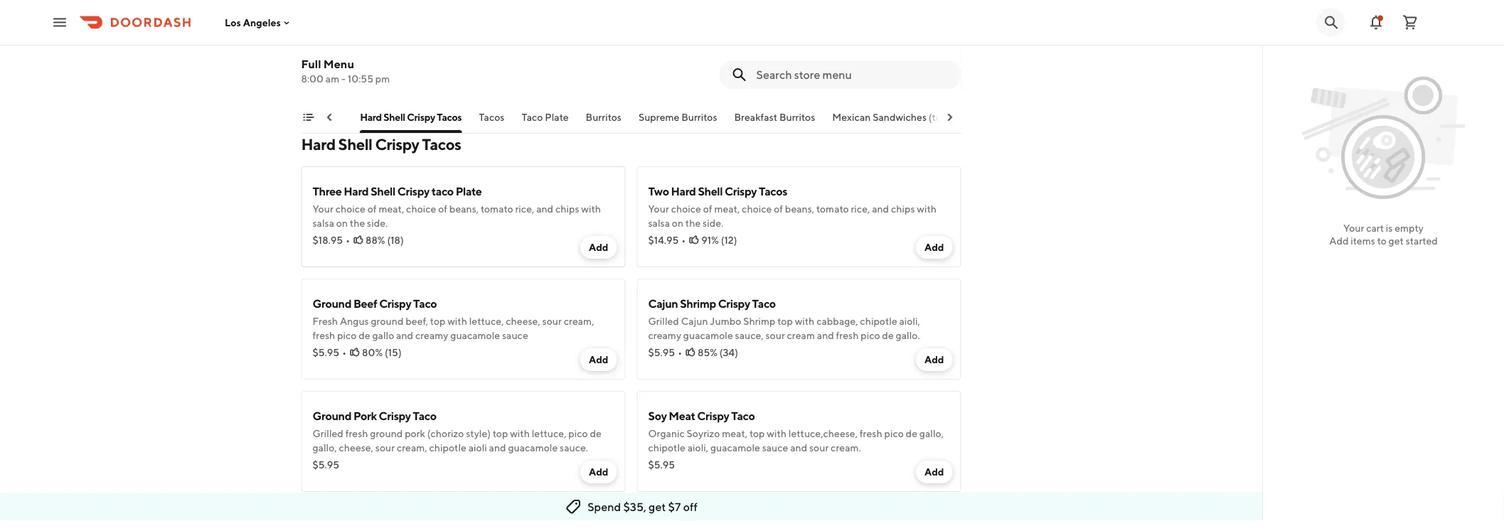 Task type: describe. For each thing, give the bounding box(es) containing it.
shell inside three hard shell crispy taco plate your choice of meat, choice of beans, tomato rice, and chips with salsa on the side.
[[371, 185, 396, 198]]

0 vertical spatial cajun
[[649, 297, 678, 311]]

your cart is empty add items to get started
[[1330, 222, 1438, 247]]

sauce.
[[560, 442, 588, 454]]

shell down pm
[[383, 111, 405, 123]]

sauce,
[[735, 330, 764, 342]]

88%
[[366, 234, 385, 246]]

1 vertical spatial hard shell crispy tacos
[[301, 135, 461, 154]]

crispy inside three hard shell crispy taco plate your choice of meat, choice of beans, tomato rice, and chips with salsa on the side.
[[398, 185, 430, 198]]

pico inside soy meat crispy taco organic soyrizo meat, top with lettuce,cheese, fresh pico de gallo, chipotle aioli, guacamole sauce and sour cream. $5.95 add
[[885, 428, 904, 440]]

taco for beef
[[413, 297, 437, 311]]

is
[[1387, 222, 1393, 234]]

and inside three hard shell crispy taco plate your choice of meat, choice of beans, tomato rice, and chips with salsa on the side.
[[537, 203, 554, 215]]

chef's
[[274, 111, 303, 123]]

with inside ground pork crispy taco grilled fresh ground pork (chorizo style) top with lettuce, pico de gallo, cheese, sour cream, chipotle aioli and guacamole sauce. $5.95 add
[[510, 428, 530, 440]]

chips inside two hard shell crispy tacos your choice of meat, choice of beans, tomato rice, and chips with salsa on the side.
[[891, 203, 915, 215]]

add inside soy meat crispy taco organic soyrizo meat, top with lettuce,cheese, fresh pico de gallo, chipotle aioli, guacamole sauce and sour cream. $5.95 add
[[925, 466, 945, 478]]

breakfast burritos
[[734, 111, 815, 123]]

rice
[[760, 58, 777, 70]]

onions,
[[679, 44, 711, 55]]

• for ground
[[342, 347, 347, 359]]

los
[[225, 17, 241, 28]]

chef's specials button
[[274, 110, 343, 133]]

open menu image
[[51, 14, 68, 31]]

soy meat crispy taco organic soyrizo meat, top with lettuce,cheese, fresh pico de gallo, chipotle aioli, guacamole sauce and sour cream. $5.95 add
[[649, 409, 945, 478]]

fresh inside charbroiled carne asada steak served with organic grilled cactus, grilled onions, grilled jalapeño, guacamole and, fresh pico de gallo. choice of beans, tomato rice and warmed corn tortillas on the side.
[[860, 44, 886, 55]]

tomato inside charbroiled carne asada steak served with organic grilled cactus, grilled onions, grilled jalapeño, guacamole and, fresh pico de gallo. choice of beans, tomato rice and warmed corn tortillas on the side.
[[726, 58, 758, 70]]

beef
[[354, 297, 377, 311]]

empty
[[1395, 222, 1424, 234]]

taco for pork
[[413, 409, 437, 423]]

beans, inside charbroiled carne asada steak served with organic grilled cactus, grilled onions, grilled jalapeño, guacamole and, fresh pico de gallo. choice of beans, tomato rice and warmed corn tortillas on the side.
[[694, 58, 724, 70]]

mexican sandwiches (tortas)
[[832, 111, 962, 123]]

ground pork crispy taco grilled fresh ground pork (chorizo style) top with lettuce, pico de gallo, cheese, sour cream, chipotle aioli and guacamole sauce. $5.95 add
[[313, 409, 609, 478]]

cream
[[787, 330, 815, 342]]

and inside soy meat crispy taco organic soyrizo meat, top with lettuce,cheese, fresh pico de gallo, chipotle aioli, guacamole sauce and sour cream. $5.95 add
[[791, 442, 808, 454]]

ground for pork
[[313, 409, 352, 423]]

8:00
[[301, 73, 324, 85]]

add button for ground beef crispy taco
[[581, 349, 617, 371]]

corn
[[836, 58, 857, 70]]

scroll menu navigation right image
[[945, 112, 956, 123]]

your inside three hard shell crispy taco plate your choice of meat, choice of beans, tomato rice, and chips with salsa on the side.
[[313, 203, 334, 215]]

ground beef crispy taco fresh angus ground beef, top with lettuce, cheese, sour cream, fresh pico de gallo and creamy guacamole sauce
[[313, 297, 594, 342]]

with inside three hard shell crispy taco plate your choice of meat, choice of beans, tomato rice, and chips with salsa on the side.
[[581, 203, 601, 215]]

meat
[[669, 409, 696, 423]]

show menu categories image
[[303, 112, 314, 123]]

am
[[326, 73, 340, 85]]

2 horizontal spatial grilled
[[882, 30, 911, 41]]

add button for charbroiled carne asada steak served with organic grilled cactus, grilled onions, grilled jalapeño, guacamole and, fresh pico de gallo. choice of beans, tomato rice and warmed corn tortillas on the side.
[[916, 63, 953, 85]]

guacamole inside charbroiled carne asada steak served with organic grilled cactus, grilled onions, grilled jalapeño, guacamole and, fresh pico de gallo. choice of beans, tomato rice and warmed corn tortillas on the side.
[[787, 44, 837, 55]]

top inside ground pork crispy taco grilled fresh ground pork (chorizo style) top with lettuce, pico de gallo, cheese, sour cream, chipotle aioli and guacamole sauce. $5.95 add
[[493, 428, 508, 440]]

de inside charbroiled carne asada steak served with organic grilled cactus, grilled onions, grilled jalapeño, guacamole and, fresh pico de gallo. choice of beans, tomato rice and warmed corn tortillas on the side.
[[910, 44, 921, 55]]

chef's specials
[[274, 111, 343, 123]]

3 choice from the left
[[671, 203, 701, 215]]

ground for beef
[[313, 297, 352, 311]]

with inside cajun shrimp crispy taco grilled cajun jumbo shrimp top with cabbage, chipotle  aioli, creamy guacamole sauce, sour cream and fresh pico de gallo.
[[795, 316, 815, 327]]

de inside ground pork crispy taco grilled fresh ground pork (chorizo style) top with lettuce, pico de gallo, cheese, sour cream, chipotle aioli and guacamole sauce. $5.95 add
[[590, 428, 602, 440]]

10:55
[[348, 73, 374, 85]]

breakfast
[[734, 111, 777, 123]]

taco plate button
[[521, 110, 569, 133]]

guacamole inside ground pork crispy taco grilled fresh ground pork (chorizo style) top with lettuce, pico de gallo, cheese, sour cream, chipotle aioli and guacamole sauce. $5.95 add
[[508, 442, 558, 454]]

the inside charbroiled carne asada steak served with organic grilled cactus, grilled onions, grilled jalapeño, guacamole and, fresh pico de gallo. choice of beans, tomato rice and warmed corn tortillas on the side.
[[908, 58, 923, 70]]

get inside your cart is empty add items to get started
[[1389, 235, 1404, 247]]

spend $35, get $7 off
[[588, 501, 698, 514]]

three
[[313, 185, 342, 198]]

mexican
[[832, 111, 871, 123]]

creamy inside ground beef crispy taco fresh angus ground beef, top with lettuce, cheese, sour cream, fresh pico de gallo and creamy guacamole sauce
[[415, 330, 449, 342]]

ground for beef
[[371, 316, 404, 327]]

add button for soy meat crispy taco
[[916, 461, 953, 484]]

tacos button
[[479, 110, 504, 133]]

notification bell image
[[1368, 14, 1385, 31]]

de inside soy meat crispy taco organic soyrizo meat, top with lettuce,cheese, fresh pico de gallo, chipotle aioli, guacamole sauce and sour cream. $5.95 add
[[906, 428, 918, 440]]

shell down specials
[[338, 135, 372, 154]]

sour inside ground beef crispy taco fresh angus ground beef, top with lettuce, cheese, sour cream, fresh pico de gallo and creamy guacamole sauce
[[543, 316, 562, 327]]

meat, inside two hard shell crispy tacos your choice of meat, choice of beans, tomato rice, and chips with salsa on the side.
[[715, 203, 740, 215]]

(15)
[[385, 347, 402, 359]]

add inside ground pork crispy taco grilled fresh ground pork (chorizo style) top with lettuce, pico de gallo, cheese, sour cream, chipotle aioli and guacamole sauce. $5.95 add
[[589, 466, 609, 478]]

chipotle inside ground pork crispy taco grilled fresh ground pork (chorizo style) top with lettuce, pico de gallo, cheese, sour cream, chipotle aioli and guacamole sauce. $5.95 add
[[429, 442, 467, 454]]

add inside your cart is empty add items to get started
[[1330, 235, 1349, 247]]

and inside charbroiled carne asada steak served with organic grilled cactus, grilled onions, grilled jalapeño, guacamole and, fresh pico de gallo. choice of beans, tomato rice and warmed corn tortillas on the side.
[[779, 58, 796, 70]]

and inside cajun shrimp crispy taco grilled cajun jumbo shrimp top with cabbage, chipotle  aioli, creamy guacamole sauce, sour cream and fresh pico de gallo.
[[817, 330, 834, 342]]

gallo, inside ground pork crispy taco grilled fresh ground pork (chorizo style) top with lettuce, pico de gallo, cheese, sour cream, chipotle aioli and guacamole sauce. $5.95 add
[[313, 442, 337, 454]]

three hard shell crispy taco plate your choice of meat, choice of beans, tomato rice, and chips with salsa on the side.
[[313, 185, 601, 229]]

1 horizontal spatial shrimp
[[744, 316, 776, 327]]

side. inside charbroiled carne asada steak served with organic grilled cactus, grilled onions, grilled jalapeño, guacamole and, fresh pico de gallo. choice of beans, tomato rice and warmed corn tortillas on the side.
[[925, 58, 946, 70]]

(34)
[[720, 347, 738, 359]]

cabbage,
[[817, 316, 858, 327]]

hard inside three hard shell crispy taco plate your choice of meat, choice of beans, tomato rice, and chips with salsa on the side.
[[344, 185, 369, 198]]

aioli
[[469, 442, 487, 454]]

cactus,
[[912, 30, 944, 41]]

tacos left the tacos button
[[437, 111, 462, 123]]

pico inside ground pork crispy taco grilled fresh ground pork (chorizo style) top with lettuce, pico de gallo, cheese, sour cream, chipotle aioli and guacamole sauce. $5.95 add
[[569, 428, 588, 440]]

los angeles button
[[225, 17, 292, 28]]

aioli, inside soy meat crispy taco organic soyrizo meat, top with lettuce,cheese, fresh pico de gallo, chipotle aioli, guacamole sauce and sour cream. $5.95 add
[[688, 442, 709, 454]]

crispy inside ground beef crispy taco fresh angus ground beef, top with lettuce, cheese, sour cream, fresh pico de gallo and creamy guacamole sauce
[[379, 297, 411, 311]]

asada
[[734, 30, 763, 41]]

• for cajun
[[678, 347, 682, 359]]

fresh inside cajun shrimp crispy taco grilled cajun jumbo shrimp top with cabbage, chipotle  aioli, creamy guacamole sauce, sour cream and fresh pico de gallo.
[[836, 330, 859, 342]]

with inside charbroiled carne asada steak served with organic grilled cactus, grilled onions, grilled jalapeño, guacamole and, fresh pico de gallo. choice of beans, tomato rice and warmed corn tortillas on the side.
[[824, 30, 844, 41]]

tomato inside two hard shell crispy tacos your choice of meat, choice of beans, tomato rice, and chips with salsa on the side.
[[817, 203, 849, 215]]

de inside ground beef crispy taco fresh angus ground beef, top with lettuce, cheese, sour cream, fresh pico de gallo and creamy guacamole sauce
[[359, 330, 370, 342]]

side. inside three hard shell crispy taco plate your choice of meat, choice of beans, tomato rice, and chips with salsa on the side.
[[367, 217, 388, 229]]

ground for pork
[[370, 428, 403, 440]]

crispy inside ground pork crispy taco grilled fresh ground pork (chorizo style) top with lettuce, pico de gallo, cheese, sour cream, chipotle aioli and guacamole sauce. $5.95 add
[[379, 409, 411, 423]]

$18.95 •
[[313, 234, 350, 246]]

specials
[[305, 111, 343, 123]]

creamy inside cajun shrimp crispy taco grilled cajun jumbo shrimp top with cabbage, chipotle  aioli, creamy guacamole sauce, sour cream and fresh pico de gallo.
[[649, 330, 682, 342]]

plate inside button
[[545, 111, 569, 123]]

sandwiches
[[873, 111, 927, 123]]

0 horizontal spatial shrimp
[[680, 297, 716, 311]]

$5.95 • for cajun
[[649, 347, 682, 359]]

fresh inside ground beef crispy taco fresh angus ground beef, top with lettuce, cheese, sour cream, fresh pico de gallo and creamy guacamole sauce
[[313, 330, 335, 342]]

taco for shrimp
[[752, 297, 776, 311]]

-
[[342, 73, 346, 85]]

started
[[1406, 235, 1438, 247]]

80% (15)
[[362, 347, 402, 359]]

0 horizontal spatial get
[[649, 501, 666, 514]]

$5.95 • for ground
[[313, 347, 347, 359]]

taco plate
[[521, 111, 569, 123]]

on inside two hard shell crispy tacos your choice of meat, choice of beans, tomato rice, and chips with salsa on the side.
[[672, 217, 684, 229]]

plate inside three hard shell crispy taco plate your choice of meat, choice of beans, tomato rice, and chips with salsa on the side.
[[456, 185, 482, 198]]

with inside two hard shell crispy tacos your choice of meat, choice of beans, tomato rice, and chips with salsa on the side.
[[917, 203, 937, 215]]

on inside three hard shell crispy taco plate your choice of meat, choice of beans, tomato rice, and chips with salsa on the side.
[[336, 217, 348, 229]]

the inside two hard shell crispy tacos your choice of meat, choice of beans, tomato rice, and chips with salsa on the side.
[[686, 217, 701, 229]]

tacos left the taco plate
[[479, 111, 504, 123]]

guacamole inside ground beef crispy taco fresh angus ground beef, top with lettuce, cheese, sour cream, fresh pico de gallo and creamy guacamole sauce
[[451, 330, 500, 342]]

angeles
[[243, 17, 281, 28]]

gallo.
[[896, 330, 920, 342]]

add button for ground pork crispy taco
[[581, 461, 617, 484]]

aioli, inside cajun shrimp crispy taco grilled cajun jumbo shrimp top with cabbage, chipotle  aioli, creamy guacamole sauce, sour cream and fresh pico de gallo.
[[900, 316, 921, 327]]

tortillas
[[859, 58, 892, 70]]

two hard shell crispy tacos your choice of meat, choice of beans, tomato rice, and chips with salsa on the side.
[[649, 185, 937, 229]]

fresh inside ground beef crispy taco fresh angus ground beef, top with lettuce, cheese, sour cream, fresh pico de gallo and creamy guacamole sauce
[[313, 316, 338, 327]]

pico inside ground beef crispy taco fresh angus ground beef, top with lettuce, cheese, sour cream, fresh pico de gallo and creamy guacamole sauce
[[337, 330, 357, 342]]

salsa inside three hard shell crispy taco plate your choice of meat, choice of beans, tomato rice, and chips with salsa on the side.
[[313, 217, 334, 229]]

chipotle inside cajun shrimp crispy taco grilled cajun jumbo shrimp top with cabbage, chipotle  aioli, creamy guacamole sauce, sour cream and fresh pico de gallo.
[[860, 316, 898, 327]]

mexican sandwiches (tortas) button
[[832, 110, 962, 133]]

soyrizo
[[687, 428, 720, 440]]

$7
[[669, 501, 681, 514]]

rice, inside two hard shell crispy tacos your choice of meat, choice of beans, tomato rice, and chips with salsa on the side.
[[851, 203, 870, 215]]

tacos up taco
[[422, 135, 461, 154]]

91% (12)
[[702, 234, 737, 246]]

1 horizontal spatial grilled
[[713, 44, 742, 55]]

cream.
[[831, 442, 861, 454]]

items
[[1351, 235, 1376, 247]]

guacamole inside soy meat crispy taco organic soyrizo meat, top with lettuce,cheese, fresh pico de gallo, chipotle aioli, guacamole sauce and sour cream. $5.95 add
[[711, 442, 760, 454]]

(12)
[[721, 234, 737, 246]]

pork
[[354, 409, 377, 423]]

cream, inside ground pork crispy taco grilled fresh ground pork (chorizo style) top with lettuce, pico de gallo, cheese, sour cream, chipotle aioli and guacamole sauce. $5.95 add
[[397, 442, 427, 454]]

burritos button
[[586, 110, 621, 133]]

charbroiled
[[649, 30, 703, 41]]

taco for meat
[[732, 409, 755, 423]]

hard inside two hard shell crispy tacos your choice of meat, choice of beans, tomato rice, and chips with salsa on the side.
[[671, 185, 696, 198]]

pork
[[405, 428, 425, 440]]

warmed
[[798, 58, 834, 70]]

angus
[[340, 316, 369, 327]]



Task type: vqa. For each thing, say whether or not it's contained in the screenshot.
Pantry Fresh Beef & Russet Potato 12.5 oz on the bottom of the page
no



Task type: locate. For each thing, give the bounding box(es) containing it.
0 horizontal spatial side.
[[367, 217, 388, 229]]

0 horizontal spatial rice,
[[515, 203, 535, 215]]

get
[[1389, 235, 1404, 247], [649, 501, 666, 514]]

full menu 8:00 am - 10:55 pm
[[301, 57, 390, 85]]

beef,
[[406, 316, 428, 327]]

and inside two hard shell crispy tacos your choice of meat, choice of beans, tomato rice, and chips with salsa on the side.
[[872, 203, 889, 215]]

1 vertical spatial cajun
[[681, 316, 708, 327]]

0 vertical spatial shrimp
[[680, 297, 716, 311]]

add button for two hard shell crispy tacos
[[916, 236, 953, 259]]

sauce inside soy meat crispy taco organic soyrizo meat, top with lettuce,cheese, fresh pico de gallo, chipotle aioli, guacamole sauce and sour cream. $5.95 add
[[762, 442, 789, 454]]

2 $5.95 • from the left
[[649, 347, 682, 359]]

2 horizontal spatial the
[[908, 58, 923, 70]]

1 $5.95 • from the left
[[313, 347, 347, 359]]

on
[[894, 58, 906, 70], [336, 217, 348, 229], [672, 217, 684, 229]]

with inside ground beef crispy taco fresh angus ground beef, top with lettuce, cheese, sour cream, fresh pico de gallo and creamy guacamole sauce
[[448, 316, 467, 327]]

fresh down "cabbage,"
[[836, 330, 859, 342]]

• left 80%
[[342, 347, 347, 359]]

1 horizontal spatial the
[[686, 217, 701, 229]]

tomato
[[726, 58, 758, 70], [481, 203, 513, 215], [817, 203, 849, 215]]

hard right three
[[344, 185, 369, 198]]

ground left pork
[[313, 409, 352, 423]]

$14.95 for $14.95 •
[[649, 234, 679, 246]]

style)
[[466, 428, 491, 440]]

0 vertical spatial ground
[[371, 316, 404, 327]]

on inside charbroiled carne asada steak served with organic grilled cactus, grilled onions, grilled jalapeño, guacamole and, fresh pico de gallo. choice of beans, tomato rice and warmed corn tortillas on the side.
[[894, 58, 906, 70]]

1 horizontal spatial side.
[[703, 217, 724, 229]]

1 horizontal spatial rice,
[[851, 203, 870, 215]]

1 vertical spatial grilled
[[313, 428, 344, 440]]

shrimp up sauce,
[[744, 316, 776, 327]]

chilaquiles verdes image
[[525, 0, 626, 94]]

1 vertical spatial plate
[[456, 185, 482, 198]]

carne
[[705, 30, 732, 41]]

with
[[824, 30, 844, 41], [581, 203, 601, 215], [917, 203, 937, 215], [448, 316, 467, 327], [795, 316, 815, 327], [510, 428, 530, 440], [767, 428, 787, 440]]

taco right meat
[[732, 409, 755, 423]]

pico inside cajun shrimp crispy taco grilled cajun jumbo shrimp top with cabbage, chipotle  aioli, creamy guacamole sauce, sour cream and fresh pico de gallo.
[[861, 330, 881, 342]]

meat, up (12)
[[715, 203, 740, 215]]

1 horizontal spatial grilled
[[649, 316, 679, 327]]

hard down 10:55
[[360, 111, 382, 123]]

cajun shrimp crispy taco grilled cajun jumbo shrimp top with cabbage, chipotle  aioli, creamy guacamole sauce, sour cream and fresh pico de gallo.
[[649, 297, 921, 342]]

add button for three hard shell crispy taco plate
[[581, 236, 617, 259]]

100%
[[700, 61, 726, 73]]

burritos for supreme burritos
[[681, 111, 717, 123]]

4 choice from the left
[[742, 203, 772, 215]]

0 horizontal spatial burritos
[[586, 111, 621, 123]]

supreme burritos
[[638, 111, 717, 123]]

gallo.
[[923, 44, 950, 55]]

0 vertical spatial hard shell crispy tacos
[[360, 111, 462, 123]]

2 horizontal spatial your
[[1344, 222, 1365, 234]]

cream, inside ground beef crispy taco fresh angus ground beef, top with lettuce, cheese, sour cream, fresh pico de gallo and creamy guacamole sauce
[[564, 316, 594, 327]]

chipotle down (chorizo
[[429, 442, 467, 454]]

los angeles
[[225, 17, 281, 28]]

$14.95 for $14.95
[[313, 61, 343, 73]]

chips inside three hard shell crispy taco plate your choice of meat, choice of beans, tomato rice, and chips with salsa on the side.
[[556, 203, 580, 215]]

0 horizontal spatial salsa
[[313, 217, 334, 229]]

on up $14.95 •
[[672, 217, 684, 229]]

chipotle inside soy meat crispy taco organic soyrizo meat, top with lettuce,cheese, fresh pico de gallo, chipotle aioli, guacamole sauce and sour cream. $5.95 add
[[649, 442, 686, 454]]

sour inside soy meat crispy taco organic soyrizo meat, top with lettuce,cheese, fresh pico de gallo, chipotle aioli, guacamole sauce and sour cream. $5.95 add
[[810, 442, 829, 454]]

ground inside ground pork crispy taco grilled fresh ground pork (chorizo style) top with lettuce, pico de gallo, cheese, sour cream, chipotle aioli and guacamole sauce. $5.95 add
[[313, 409, 352, 423]]

plate left burritos 'button'
[[545, 111, 569, 123]]

chipotle down organic
[[649, 442, 686, 454]]

guacamole inside cajun shrimp crispy taco grilled cajun jumbo shrimp top with cabbage, chipotle  aioli, creamy guacamole sauce, sour cream and fresh pico de gallo.
[[684, 330, 733, 342]]

of
[[683, 58, 692, 70], [368, 203, 377, 215], [438, 203, 448, 215], [703, 203, 713, 215], [774, 203, 783, 215]]

2 rice, from the left
[[851, 203, 870, 215]]

tacos
[[437, 111, 462, 123], [479, 111, 504, 123], [422, 135, 461, 154], [759, 185, 788, 198]]

• right "$18.95"
[[346, 234, 350, 246]]

2 salsa from the left
[[649, 217, 670, 229]]

burritos left supreme
[[586, 111, 621, 123]]

fresh inside ground pork crispy taco grilled fresh ground pork (chorizo style) top with lettuce, pico de gallo, cheese, sour cream, chipotle aioli and guacamole sauce. $5.95 add
[[346, 428, 368, 440]]

0 vertical spatial $14.95
[[313, 61, 343, 73]]

choice
[[649, 58, 681, 70]]

tacos down breakfast burritos 'button'
[[759, 185, 788, 198]]

1 vertical spatial cheese,
[[339, 442, 374, 454]]

shell inside two hard shell crispy tacos your choice of meat, choice of beans, tomato rice, and chips with salsa on the side.
[[698, 185, 723, 198]]

fresh left gallo
[[313, 330, 335, 342]]

top right soyrizo
[[750, 428, 765, 440]]

2 ground from the top
[[313, 409, 352, 423]]

grilled up choice
[[649, 44, 677, 55]]

grilled
[[882, 30, 911, 41], [649, 44, 677, 55], [713, 44, 742, 55]]

1 horizontal spatial creamy
[[649, 330, 682, 342]]

on up $18.95 •
[[336, 217, 348, 229]]

shell up 88% (18)
[[371, 185, 396, 198]]

crispy
[[407, 111, 435, 123], [375, 135, 419, 154], [398, 185, 430, 198], [725, 185, 757, 198], [379, 297, 411, 311], [718, 297, 750, 311], [379, 409, 411, 423], [698, 409, 730, 423]]

$14.95 up the am
[[313, 61, 343, 73]]

0 horizontal spatial cheese,
[[339, 442, 374, 454]]

and inside ground pork crispy taco grilled fresh ground pork (chorizo style) top with lettuce, pico de gallo, cheese, sour cream, chipotle aioli and guacamole sauce. $5.95 add
[[489, 442, 506, 454]]

hard down 'chef's specials' button
[[301, 135, 336, 154]]

2 horizontal spatial on
[[894, 58, 906, 70]]

organic
[[846, 30, 880, 41]]

1 vertical spatial fresh
[[313, 316, 338, 327]]

top right beef,
[[430, 316, 446, 327]]

1 horizontal spatial $14.95
[[649, 234, 679, 246]]

de inside cajun shrimp crispy taco grilled cajun jumbo shrimp top with cabbage, chipotle  aioli, creamy guacamole sauce, sour cream and fresh pico de gallo.
[[883, 330, 894, 342]]

taco inside cajun shrimp crispy taco grilled cajun jumbo shrimp top with cabbage, chipotle  aioli, creamy guacamole sauce, sour cream and fresh pico de gallo.
[[752, 297, 776, 311]]

(18)
[[387, 234, 404, 246]]

your
[[313, 203, 334, 215], [649, 203, 669, 215], [1344, 222, 1365, 234]]

chips
[[556, 203, 580, 215], [891, 203, 915, 215]]

$5.95 • down the angus
[[313, 347, 347, 359]]

0 vertical spatial fresh
[[860, 44, 886, 55]]

burritos right breakfast
[[779, 111, 815, 123]]

ground up the angus
[[313, 297, 352, 311]]

$5.95 •
[[313, 347, 347, 359], [649, 347, 682, 359]]

1 vertical spatial aioli,
[[688, 442, 709, 454]]

1 vertical spatial get
[[649, 501, 666, 514]]

taco
[[521, 111, 543, 123], [413, 297, 437, 311], [752, 297, 776, 311], [413, 409, 437, 423], [732, 409, 755, 423]]

0 horizontal spatial cream,
[[397, 442, 427, 454]]

chipotle
[[860, 316, 898, 327], [429, 442, 467, 454], [649, 442, 686, 454]]

1 horizontal spatial your
[[649, 203, 669, 215]]

(tortas)
[[929, 111, 962, 123]]

gallo, inside soy meat crispy taco organic soyrizo meat, top with lettuce,cheese, fresh pico de gallo, chipotle aioli, guacamole sauce and sour cream. $5.95 add
[[920, 428, 944, 440]]

$14.95 left 91% on the top left of the page
[[649, 234, 679, 246]]

1 vertical spatial $14.95
[[649, 234, 679, 246]]

burritos
[[586, 111, 621, 123], [681, 111, 717, 123], [779, 111, 815, 123]]

the up $14.95 •
[[686, 217, 701, 229]]

grilled for ground
[[313, 428, 344, 440]]

meat, right soyrizo
[[722, 428, 748, 440]]

beans, inside two hard shell crispy tacos your choice of meat, choice of beans, tomato rice, and chips with salsa on the side.
[[785, 203, 815, 215]]

crispy up (12)
[[725, 185, 757, 198]]

1 horizontal spatial tomato
[[726, 58, 758, 70]]

beans, inside three hard shell crispy taco plate your choice of meat, choice of beans, tomato rice, and chips with salsa on the side.
[[450, 203, 479, 215]]

the up $18.95 •
[[350, 217, 365, 229]]

2 horizontal spatial beans,
[[785, 203, 815, 215]]

and,
[[839, 44, 858, 55]]

0 vertical spatial plate
[[545, 111, 569, 123]]

cart
[[1367, 222, 1385, 234]]

steak
[[765, 30, 790, 41]]

ground inside ground beef crispy taco fresh angus ground beef, top with lettuce, cheese, sour cream, fresh pico de gallo and creamy guacamole sauce
[[313, 297, 352, 311]]

taco up beef,
[[413, 297, 437, 311]]

1 horizontal spatial sauce
[[762, 442, 789, 454]]

the inside three hard shell crispy taco plate your choice of meat, choice of beans, tomato rice, and chips with salsa on the side.
[[350, 217, 365, 229]]

hard shell crispy tacos down pm
[[360, 111, 462, 123]]

crispy inside two hard shell crispy tacos your choice of meat, choice of beans, tomato rice, and chips with salsa on the side.
[[725, 185, 757, 198]]

your down three
[[313, 203, 334, 215]]

fresh up tortillas
[[860, 44, 886, 55]]

0 horizontal spatial plate
[[456, 185, 482, 198]]

cheese, inside ground pork crispy taco grilled fresh ground pork (chorizo style) top with lettuce, pico de gallo, cheese, sour cream, chipotle aioli and guacamole sauce. $5.95 add
[[339, 442, 374, 454]]

1 horizontal spatial chips
[[891, 203, 915, 215]]

1 horizontal spatial lettuce,
[[532, 428, 567, 440]]

0 horizontal spatial on
[[336, 217, 348, 229]]

sauce inside ground beef crispy taco fresh angus ground beef, top with lettuce, cheese, sour cream, fresh pico de gallo and creamy guacamole sauce
[[502, 330, 528, 342]]

1 horizontal spatial cream,
[[564, 316, 594, 327]]

1 vertical spatial ground
[[370, 428, 403, 440]]

side. inside two hard shell crispy tacos your choice of meat, choice of beans, tomato rice, and chips with salsa on the side.
[[703, 217, 724, 229]]

grilled inside cajun shrimp crispy taco grilled cajun jumbo shrimp top with cabbage, chipotle  aioli, creamy guacamole sauce, sour cream and fresh pico de gallo.
[[649, 316, 679, 327]]

0 horizontal spatial the
[[350, 217, 365, 229]]

1 horizontal spatial beans,
[[694, 58, 724, 70]]

pico left gallo.
[[861, 330, 881, 342]]

on down the pico
[[894, 58, 906, 70]]

0 horizontal spatial $5.95 •
[[313, 347, 347, 359]]

$5.95
[[313, 347, 339, 359], [649, 347, 675, 359], [313, 459, 339, 471], [649, 459, 675, 471]]

0 horizontal spatial chips
[[556, 203, 580, 215]]

taco right the tacos button
[[521, 111, 543, 123]]

1 horizontal spatial gallo,
[[920, 428, 944, 440]]

top up cream
[[778, 316, 793, 327]]

0 horizontal spatial creamy
[[415, 330, 449, 342]]

1 salsa from the left
[[313, 217, 334, 229]]

(chorizo
[[427, 428, 464, 440]]

1 vertical spatial ground
[[313, 409, 352, 423]]

100% (11)
[[700, 61, 742, 73]]

add button
[[916, 63, 953, 85], [581, 236, 617, 259], [916, 236, 953, 259], [581, 349, 617, 371], [916, 349, 953, 371], [581, 461, 617, 484], [916, 461, 953, 484]]

supreme burritos button
[[638, 110, 717, 133]]

1 horizontal spatial get
[[1389, 235, 1404, 247]]

lettuce, right beef,
[[469, 316, 504, 327]]

add button for cajun shrimp crispy taco
[[916, 349, 953, 371]]

fresh
[[313, 330, 335, 342], [836, 330, 859, 342], [346, 428, 368, 440], [860, 428, 883, 440]]

0 horizontal spatial aioli,
[[688, 442, 709, 454]]

fresh inside soy meat crispy taco organic soyrizo meat, top with lettuce,cheese, fresh pico de gallo, chipotle aioli, guacamole sauce and sour cream. $5.95 add
[[860, 428, 883, 440]]

shell up 91% on the top left of the page
[[698, 185, 723, 198]]

fresh
[[860, 44, 886, 55], [313, 316, 338, 327]]

grilled up the pico
[[882, 30, 911, 41]]

1 vertical spatial sauce
[[762, 442, 789, 454]]

with inside soy meat crispy taco organic soyrizo meat, top with lettuce,cheese, fresh pico de gallo, chipotle aioli, guacamole sauce and sour cream. $5.95 add
[[767, 428, 787, 440]]

crispy up beef,
[[379, 297, 411, 311]]

0 vertical spatial lettuce,
[[469, 316, 504, 327]]

organic
[[649, 428, 685, 440]]

taco inside ground pork crispy taco grilled fresh ground pork (chorizo style) top with lettuce, pico de gallo, cheese, sour cream, chipotle aioli and guacamole sauce. $5.95 add
[[413, 409, 437, 423]]

menu
[[324, 57, 354, 71]]

grilled for cajun
[[649, 316, 679, 327]]

1 vertical spatial cream,
[[397, 442, 427, 454]]

top inside ground beef crispy taco fresh angus ground beef, top with lettuce, cheese, sour cream, fresh pico de gallo and creamy guacamole sauce
[[430, 316, 446, 327]]

0 horizontal spatial lettuce,
[[469, 316, 504, 327]]

1 vertical spatial shrimp
[[744, 316, 776, 327]]

1 vertical spatial gallo,
[[313, 442, 337, 454]]

ground inside ground beef crispy taco fresh angus ground beef, top with lettuce, cheese, sour cream, fresh pico de gallo and creamy guacamole sauce
[[371, 316, 404, 327]]

pico right lettuce,cheese,
[[885, 428, 904, 440]]

2 horizontal spatial tomato
[[817, 203, 849, 215]]

rice, inside three hard shell crispy taco plate your choice of meat, choice of beans, tomato rice, and chips with salsa on the side.
[[515, 203, 535, 215]]

0 vertical spatial sauce
[[502, 330, 528, 342]]

crispy left the tacos button
[[407, 111, 435, 123]]

88% (18)
[[366, 234, 404, 246]]

to
[[1378, 235, 1387, 247]]

hard right 'two'
[[671, 185, 696, 198]]

top inside cajun shrimp crispy taco grilled cajun jumbo shrimp top with cabbage, chipotle  aioli, creamy guacamole sauce, sour cream and fresh pico de gallo.
[[778, 316, 793, 327]]

• for two
[[682, 234, 686, 246]]

salsa inside two hard shell crispy tacos your choice of meat, choice of beans, tomato rice, and chips with salsa on the side.
[[649, 217, 670, 229]]

0 vertical spatial ground
[[313, 297, 352, 311]]

supreme
[[638, 111, 679, 123]]

shell
[[383, 111, 405, 123], [338, 135, 372, 154], [371, 185, 396, 198], [698, 185, 723, 198]]

fresh down pork
[[346, 428, 368, 440]]

2 choice from the left
[[406, 203, 436, 215]]

side. up "88%"
[[367, 217, 388, 229]]

salsa up $14.95 •
[[649, 217, 670, 229]]

soy
[[649, 409, 667, 423]]

0 horizontal spatial cajun
[[649, 297, 678, 311]]

0 vertical spatial aioli,
[[900, 316, 921, 327]]

lettuce,cheese,
[[789, 428, 858, 440]]

1 rice, from the left
[[515, 203, 535, 215]]

0 horizontal spatial sauce
[[502, 330, 528, 342]]

0 vertical spatial cream,
[[564, 316, 594, 327]]

crispy left taco
[[398, 185, 430, 198]]

ground down pork
[[370, 428, 403, 440]]

side. up 91% on the top left of the page
[[703, 217, 724, 229]]

cream,
[[564, 316, 594, 327], [397, 442, 427, 454]]

$5.95 • left 85%
[[649, 347, 682, 359]]

$5.95 inside soy meat crispy taco organic soyrizo meat, top with lettuce,cheese, fresh pico de gallo, chipotle aioli, guacamole sauce and sour cream. $5.95 add
[[649, 459, 675, 471]]

full
[[301, 57, 321, 71]]

1 horizontal spatial $5.95 •
[[649, 347, 682, 359]]

crispy inside soy meat crispy taco organic soyrizo meat, top with lettuce,cheese, fresh pico de gallo, chipotle aioli, guacamole sauce and sour cream. $5.95 add
[[698, 409, 730, 423]]

ground up gallo
[[371, 316, 404, 327]]

2 horizontal spatial burritos
[[779, 111, 815, 123]]

85% (34)
[[698, 347, 738, 359]]

taco inside button
[[521, 111, 543, 123]]

crispy down pm
[[375, 135, 419, 154]]

pico down the angus
[[337, 330, 357, 342]]

2 chips from the left
[[891, 203, 915, 215]]

cajun left jumbo
[[681, 316, 708, 327]]

side.
[[925, 58, 946, 70], [367, 217, 388, 229], [703, 217, 724, 229]]

2 burritos from the left
[[681, 111, 717, 123]]

2 horizontal spatial side.
[[925, 58, 946, 70]]

0 vertical spatial gallo,
[[920, 428, 944, 440]]

tacos inside two hard shell crispy tacos your choice of meat, choice of beans, tomato rice, and chips with salsa on the side.
[[759, 185, 788, 198]]

hard shell crispy tacos down 'scroll menu navigation left' image
[[301, 135, 461, 154]]

breakfast burritos button
[[734, 110, 815, 133]]

0 horizontal spatial grilled
[[649, 44, 677, 55]]

2 creamy from the left
[[649, 330, 682, 342]]

Item Search search field
[[757, 67, 950, 83]]

0 horizontal spatial fresh
[[313, 316, 338, 327]]

the
[[908, 58, 923, 70], [350, 217, 365, 229], [686, 217, 701, 229]]

get left $7
[[649, 501, 666, 514]]

1 choice from the left
[[336, 203, 366, 215]]

85%
[[698, 347, 718, 359]]

grilled down carne
[[713, 44, 742, 55]]

crispy up jumbo
[[718, 297, 750, 311]]

0 vertical spatial get
[[1389, 235, 1404, 247]]

cheese, inside ground beef crispy taco fresh angus ground beef, top with lettuce, cheese, sour cream, fresh pico de gallo and creamy guacamole sauce
[[506, 316, 541, 327]]

• left 85%
[[678, 347, 682, 359]]

taco inside soy meat crispy taco organic soyrizo meat, top with lettuce,cheese, fresh pico de gallo, chipotle aioli, guacamole sauce and sour cream. $5.95 add
[[732, 409, 755, 423]]

burritos for breakfast burritos
[[779, 111, 815, 123]]

pm
[[376, 73, 390, 85]]

1 horizontal spatial on
[[672, 217, 684, 229]]

$18.95
[[313, 234, 343, 246]]

• for three
[[346, 234, 350, 246]]

1 horizontal spatial plate
[[545, 111, 569, 123]]

1 horizontal spatial cheese,
[[506, 316, 541, 327]]

the down the cactus,
[[908, 58, 923, 70]]

pico
[[337, 330, 357, 342], [861, 330, 881, 342], [569, 428, 588, 440], [885, 428, 904, 440]]

plate right taco
[[456, 185, 482, 198]]

your inside your cart is empty add items to get started
[[1344, 222, 1365, 234]]

your up 'items' on the top right of the page
[[1344, 222, 1365, 234]]

0 horizontal spatial your
[[313, 203, 334, 215]]

1 horizontal spatial fresh
[[860, 44, 886, 55]]

taco inside ground beef crispy taco fresh angus ground beef, top with lettuce, cheese, sour cream, fresh pico de gallo and creamy guacamole sauce
[[413, 297, 437, 311]]

0 horizontal spatial chipotle
[[429, 442, 467, 454]]

served
[[792, 30, 822, 41]]

1 horizontal spatial cajun
[[681, 316, 708, 327]]

meat, inside soy meat crispy taco organic soyrizo meat, top with lettuce,cheese, fresh pico de gallo, chipotle aioli, guacamole sauce and sour cream. $5.95 add
[[722, 428, 748, 440]]

your down 'two'
[[649, 203, 669, 215]]

0 vertical spatial grilled
[[649, 316, 679, 327]]

crispy up soyrizo
[[698, 409, 730, 423]]

sauce
[[502, 330, 528, 342], [762, 442, 789, 454]]

0 horizontal spatial $14.95
[[313, 61, 343, 73]]

meat, up (18)
[[379, 203, 404, 215]]

and inside ground beef crispy taco fresh angus ground beef, top with lettuce, cheese, sour cream, fresh pico de gallo and creamy guacamole sauce
[[396, 330, 413, 342]]

0 horizontal spatial tomato
[[481, 203, 513, 215]]

1 horizontal spatial aioli,
[[900, 316, 921, 327]]

3 burritos from the left
[[779, 111, 815, 123]]

0 items, open order cart image
[[1402, 14, 1419, 31]]

1 chips from the left
[[556, 203, 580, 215]]

0 vertical spatial cheese,
[[506, 316, 541, 327]]

chipotle up gallo.
[[860, 316, 898, 327]]

91%
[[702, 234, 719, 246]]

spend
[[588, 501, 621, 514]]

aioli, down soyrizo
[[688, 442, 709, 454]]

1 horizontal spatial chipotle
[[649, 442, 686, 454]]

hard
[[360, 111, 382, 123], [301, 135, 336, 154], [344, 185, 369, 198], [671, 185, 696, 198]]

1 ground from the top
[[313, 297, 352, 311]]

off
[[684, 501, 698, 514]]

tomato inside three hard shell crispy taco plate your choice of meat, choice of beans, tomato rice, and chips with salsa on the side.
[[481, 203, 513, 215]]

(11)
[[728, 61, 742, 73]]

lettuce, inside ground beef crispy taco fresh angus ground beef, top with lettuce, cheese, sour cream, fresh pico de gallo and creamy guacamole sauce
[[469, 316, 504, 327]]

creamy
[[415, 330, 449, 342], [649, 330, 682, 342]]

2 horizontal spatial chipotle
[[860, 316, 898, 327]]

fresh up the "cream."
[[860, 428, 883, 440]]

lettuce, inside ground pork crispy taco grilled fresh ground pork (chorizo style) top with lettuce, pico de gallo, cheese, sour cream, chipotle aioli and guacamole sauce. $5.95 add
[[532, 428, 567, 440]]

two
[[649, 185, 669, 198]]

shrimp up jumbo
[[680, 297, 716, 311]]

• left 91% on the top left of the page
[[682, 234, 686, 246]]

0 horizontal spatial grilled
[[313, 428, 344, 440]]

crispy inside cajun shrimp crispy taco grilled cajun jumbo shrimp top with cabbage, chipotle  aioli, creamy guacamole sauce, sour cream and fresh pico de gallo.
[[718, 297, 750, 311]]

1 horizontal spatial salsa
[[649, 217, 670, 229]]

0 horizontal spatial beans,
[[450, 203, 479, 215]]

cajun down $14.95 •
[[649, 297, 678, 311]]

lettuce, up sauce.
[[532, 428, 567, 440]]

sour inside cajun shrimp crispy taco grilled cajun jumbo shrimp top with cabbage, chipotle  aioli, creamy guacamole sauce, sour cream and fresh pico de gallo.
[[766, 330, 785, 342]]

0 horizontal spatial gallo,
[[313, 442, 337, 454]]

top inside soy meat crispy taco organic soyrizo meat, top with lettuce,cheese, fresh pico de gallo, chipotle aioli, guacamole sauce and sour cream. $5.95 add
[[750, 428, 765, 440]]

1 vertical spatial lettuce,
[[532, 428, 567, 440]]

pico
[[888, 44, 908, 55]]

meat, inside three hard shell crispy taco plate your choice of meat, choice of beans, tomato rice, and chips with salsa on the side.
[[379, 203, 404, 215]]

top right style) on the bottom
[[493, 428, 508, 440]]

$5.95 inside ground pork crispy taco grilled fresh ground pork (chorizo style) top with lettuce, pico de gallo, cheese, sour cream, chipotle aioli and guacamole sauce. $5.95 add
[[313, 459, 339, 471]]

aioli, up gallo.
[[900, 316, 921, 327]]

of inside charbroiled carne asada steak served with organic grilled cactus, grilled onions, grilled jalapeño, guacamole and, fresh pico de gallo. choice of beans, tomato rice and warmed corn tortillas on the side.
[[683, 58, 692, 70]]

1 horizontal spatial burritos
[[681, 111, 717, 123]]

sour inside ground pork crispy taco grilled fresh ground pork (chorizo style) top with lettuce, pico de gallo, cheese, sour cream, chipotle aioli and guacamole sauce. $5.95 add
[[376, 442, 395, 454]]

jalapeño,
[[744, 44, 785, 55]]

fresh left the angus
[[313, 316, 338, 327]]

pico up sauce.
[[569, 428, 588, 440]]

crispy up pork
[[379, 409, 411, 423]]

burritos right supreme
[[681, 111, 717, 123]]

scroll menu navigation left image
[[324, 112, 335, 123]]

1 creamy from the left
[[415, 330, 449, 342]]

1 burritos from the left
[[586, 111, 621, 123]]

guacamole
[[787, 44, 837, 55], [451, 330, 500, 342], [684, 330, 733, 342], [508, 442, 558, 454], [711, 442, 760, 454]]

taco up sauce,
[[752, 297, 776, 311]]

ground
[[371, 316, 404, 327], [370, 428, 403, 440]]

salsa up "$18.95"
[[313, 217, 334, 229]]

taco up pork
[[413, 409, 437, 423]]

aioli,
[[900, 316, 921, 327], [688, 442, 709, 454]]

80%
[[362, 347, 383, 359]]

cajun
[[649, 297, 678, 311], [681, 316, 708, 327]]

get right to
[[1389, 235, 1404, 247]]

side. down gallo. on the top right
[[925, 58, 946, 70]]



